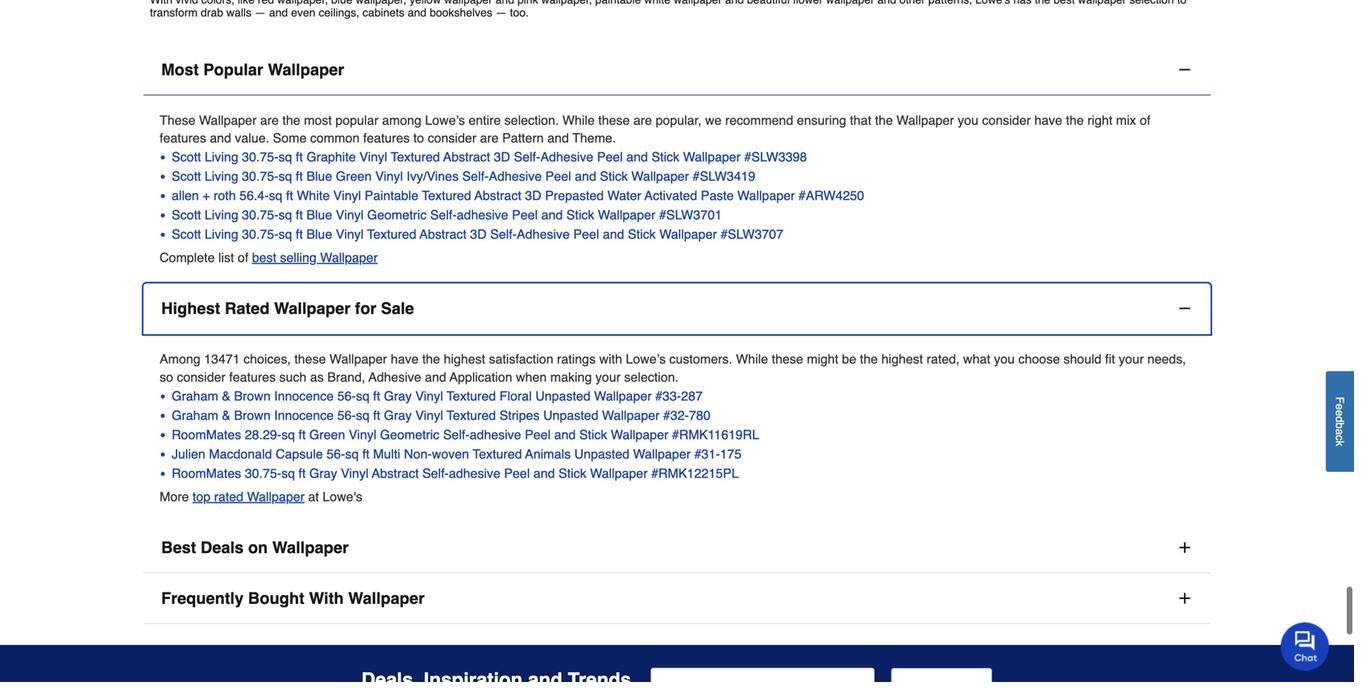Task type: describe. For each thing, give the bounding box(es) containing it.
best deals on wallpaper button
[[143, 523, 1211, 574]]

have inside these wallpaper are the most popular among lowe's entire selection. while these are popular, we recommend ensuring that the wallpaper you consider have the right mix of features and value. some common features to consider are pattern and theme. scott living 30.75-sq ft graphite vinyl textured abstract 3d self-adhesive peel and stick wallpaper #slw3398 scott living 30.75-sq ft blue green vinyl ivy/vines self-adhesive peel and stick wallpaper #slw3419 allen + roth 56.4-sq ft white vinyl paintable textured abstract 3d prepasted water activated paste wallpaper #arw4250 scott living 30.75-sq ft blue vinyl geometric self-adhesive peel and stick wallpaper #slw3701 scott living 30.75-sq ft blue vinyl textured abstract 3d self-adhesive peel and stick wallpaper #slw3707
[[1034, 113, 1062, 128]]

1 highest from the left
[[444, 352, 485, 367]]

popular,
[[656, 113, 702, 128]]

30.75- inside among 13471 choices, these wallpaper have the highest satisfaction ratings with lowe's customers. while these might be the highest rated, what you choose should fit your needs, so consider features such as brand, adhesive and application when making your selection. graham & brown innocence 56-sq ft gray vinyl textured floral unpasted wallpaper #33-287 graham & brown innocence 56-sq ft gray vinyl textured stripes unpasted wallpaper #32-780 roommates 28.29-sq ft green vinyl geometric self-adhesive peel and stick wallpaper #rmk11619rl julien macdonald capsule 56-sq ft multi non-woven textured animals unpasted wallpaper #31-175 roommates 30.75-sq ft gray vinyl abstract self-adhesive peel and stick wallpaper #rmk12215pl
[[245, 466, 281, 481]]

ensuring
[[797, 113, 846, 128]]

2 wallpaper, from the left
[[356, 0, 406, 6]]

lowe's
[[323, 490, 362, 504]]

roommates 28.29-sq ft green vinyl geometric self-adhesive peel and stick wallpaper #rmk11619rl link
[[172, 426, 1194, 445]]

highest rated wallpaper for sale
[[161, 300, 414, 318]]

30.75- down 56.4-
[[242, 208, 278, 223]]

julien macdonald capsule 56-sq ft multi non-woven textured animals unpasted wallpaper #31-175 link
[[172, 445, 1194, 464]]

deals
[[201, 539, 244, 557]]

vivid
[[176, 0, 198, 6]]

minus image
[[1177, 62, 1193, 78]]

with inside button
[[309, 590, 344, 608]]

1 vertical spatial adhesive
[[470, 428, 521, 442]]

woven
[[432, 447, 469, 462]]

3 blue from the top
[[306, 227, 332, 242]]

some
[[273, 131, 307, 146]]

1 vertical spatial of
[[238, 250, 248, 265]]

2 horizontal spatial features
[[363, 131, 410, 146]]

more top rated wallpaper at lowe's
[[160, 490, 362, 504]]

1 — from the left
[[255, 6, 266, 19]]

scott living 30.75-sq ft blue vinyl geometric self-adhesive peel and stick wallpaper #slw3701 link
[[172, 206, 1194, 225]]

0 horizontal spatial your
[[595, 370, 621, 385]]

while inside these wallpaper are the most popular among lowe's entire selection. while these are popular, we recommend ensuring that the wallpaper you consider have the right mix of features and value. some common features to consider are pattern and theme. scott living 30.75-sq ft graphite vinyl textured abstract 3d self-adhesive peel and stick wallpaper #slw3398 scott living 30.75-sq ft blue green vinyl ivy/vines self-adhesive peel and stick wallpaper #slw3419 allen + roth 56.4-sq ft white vinyl paintable textured abstract 3d prepasted water activated paste wallpaper #arw4250 scott living 30.75-sq ft blue vinyl geometric self-adhesive peel and stick wallpaper #slw3701 scott living 30.75-sq ft blue vinyl textured abstract 3d self-adhesive peel and stick wallpaper #slw3707
[[562, 113, 595, 128]]

#slw3419
[[693, 169, 755, 184]]

the inside with vivid colors, like red wallpaper, blue wallpaper, yellow wallpaper and pink wallpaper, paintable white wallpaper and beautiful flower wallpaper and other patterns, lowe's has the best wallpaper selection to transform drab walls — and even ceilings, cabinets and bookshelves — too.
[[1035, 0, 1050, 6]]

3 living from the top
[[205, 208, 238, 223]]

yellow
[[410, 0, 441, 6]]

2 innocence from the top
[[274, 408, 334, 423]]

fit
[[1105, 352, 1115, 367]]

adhesive inside among 13471 choices, these wallpaper have the highest satisfaction ratings with lowe's customers. while these might be the highest rated, what you choose should fit your needs, so consider features such as brand, adhesive and application when making your selection. graham & brown innocence 56-sq ft gray vinyl textured floral unpasted wallpaper #33-287 graham & brown innocence 56-sq ft gray vinyl textured stripes unpasted wallpaper #32-780 roommates 28.29-sq ft green vinyl geometric self-adhesive peel and stick wallpaper #rmk11619rl julien macdonald capsule 56-sq ft multi non-woven textured animals unpasted wallpaper #31-175 roommates 30.75-sq ft gray vinyl abstract self-adhesive peel and stick wallpaper #rmk12215pl
[[369, 370, 421, 385]]

allen
[[172, 188, 199, 203]]

roommates 30.75-sq ft gray vinyl abstract self-adhesive peel and stick wallpaper #rmk12215pl link
[[172, 464, 1194, 484]]

beautiful
[[747, 0, 790, 6]]

paintable
[[595, 0, 641, 6]]

30.75- up 56.4-
[[242, 169, 278, 184]]

sale
[[381, 300, 414, 318]]

2 horizontal spatial these
[[772, 352, 803, 367]]

2 wallpaper from the left
[[674, 0, 722, 6]]

2 e from the top
[[1334, 410, 1346, 417]]

1 innocence from the top
[[274, 389, 334, 404]]

macdonald
[[209, 447, 272, 462]]

1 wallpaper, from the left
[[277, 0, 328, 6]]

even
[[291, 6, 315, 19]]

with inside with vivid colors, like red wallpaper, blue wallpaper, yellow wallpaper and pink wallpaper, paintable white wallpaper and beautiful flower wallpaper and other patterns, lowe's has the best wallpaper selection to transform drab walls — and even ceilings, cabinets and bookshelves — too.
[[150, 0, 172, 6]]

ratings
[[557, 352, 596, 367]]

1 brown from the top
[[234, 389, 271, 404]]

0 vertical spatial gray
[[384, 389, 412, 404]]

peel up prepasted at the left of page
[[545, 169, 571, 184]]

like
[[238, 0, 255, 6]]

bought
[[248, 590, 304, 608]]

abstract down ivy/vines
[[420, 227, 467, 242]]

popular
[[203, 60, 263, 79]]

0 horizontal spatial are
[[260, 113, 279, 128]]

best selling wallpaper link
[[252, 250, 378, 265]]

when
[[516, 370, 547, 385]]

1 scott from the top
[[172, 150, 201, 165]]

paste
[[701, 188, 734, 203]]

complete list of best selling wallpaper
[[160, 250, 378, 265]]

on
[[248, 539, 268, 557]]

c
[[1334, 436, 1346, 441]]

customers.
[[669, 352, 732, 367]]

non-
[[404, 447, 432, 462]]

selection
[[1130, 0, 1174, 6]]

1 e from the top
[[1334, 404, 1346, 410]]

too.
[[510, 6, 529, 19]]

0 horizontal spatial features
[[160, 131, 206, 146]]

might
[[807, 352, 838, 367]]

other
[[899, 0, 925, 6]]

blue
[[331, 0, 353, 6]]

application
[[450, 370, 512, 385]]

30.75- down value. on the left
[[242, 150, 278, 165]]

a
[[1334, 429, 1346, 436]]

green inside these wallpaper are the most popular among lowe's entire selection. while these are popular, we recommend ensuring that the wallpaper you consider have the right mix of features and value. some common features to consider are pattern and theme. scott living 30.75-sq ft graphite vinyl textured abstract 3d self-adhesive peel and stick wallpaper #slw3398 scott living 30.75-sq ft blue green vinyl ivy/vines self-adhesive peel and stick wallpaper #slw3419 allen + roth 56.4-sq ft white vinyl paintable textured abstract 3d prepasted water activated paste wallpaper #arw4250 scott living 30.75-sq ft blue vinyl geometric self-adhesive peel and stick wallpaper #slw3701 scott living 30.75-sq ft blue vinyl textured abstract 3d self-adhesive peel and stick wallpaper #slw3707
[[336, 169, 372, 184]]

4 wallpaper from the left
[[1078, 0, 1126, 6]]

mix
[[1116, 113, 1136, 128]]

3 wallpaper, from the left
[[541, 0, 592, 6]]

and left application
[[425, 370, 446, 385]]

satisfaction
[[489, 352, 553, 367]]

1 roommates from the top
[[172, 428, 241, 442]]

2 vertical spatial 56-
[[327, 447, 345, 462]]

2 blue from the top
[[306, 208, 332, 223]]

roth
[[214, 188, 236, 203]]

2 scott from the top
[[172, 169, 201, 184]]

you inside among 13471 choices, these wallpaper have the highest satisfaction ratings with lowe's customers. while these might be the highest rated, what you choose should fit your needs, so consider features such as brand, adhesive and application when making your selection. graham & brown innocence 56-sq ft gray vinyl textured floral unpasted wallpaper #33-287 graham & brown innocence 56-sq ft gray vinyl textured stripes unpasted wallpaper #32-780 roommates 28.29-sq ft green vinyl geometric self-adhesive peel and stick wallpaper #rmk11619rl julien macdonald capsule 56-sq ft multi non-woven textured animals unpasted wallpaper #31-175 roommates 30.75-sq ft gray vinyl abstract self-adhesive peel and stick wallpaper #rmk12215pl
[[994, 352, 1015, 367]]

ivy/vines
[[407, 169, 459, 184]]

rated
[[225, 300, 270, 318]]

287
[[681, 389, 703, 404]]

prepasted
[[545, 188, 604, 203]]

green inside among 13471 choices, these wallpaper have the highest satisfaction ratings with lowe's customers. while these might be the highest rated, what you choose should fit your needs, so consider features such as brand, adhesive and application when making your selection. graham & brown innocence 56-sq ft gray vinyl textured floral unpasted wallpaper #33-287 graham & brown innocence 56-sq ft gray vinyl textured stripes unpasted wallpaper #32-780 roommates 28.29-sq ft green vinyl geometric self-adhesive peel and stick wallpaper #rmk11619rl julien macdonald capsule 56-sq ft multi non-woven textured animals unpasted wallpaper #31-175 roommates 30.75-sq ft gray vinyl abstract self-adhesive peel and stick wallpaper #rmk12215pl
[[309, 428, 345, 442]]

best
[[161, 539, 196, 557]]

pink
[[517, 0, 538, 6]]

features inside among 13471 choices, these wallpaper have the highest satisfaction ratings with lowe's customers. while these might be the highest rated, what you choose should fit your needs, so consider features such as brand, adhesive and application when making your selection. graham & brown innocence 56-sq ft gray vinyl textured floral unpasted wallpaper #33-287 graham & brown innocence 56-sq ft gray vinyl textured stripes unpasted wallpaper #32-780 roommates 28.29-sq ft green vinyl geometric self-adhesive peel and stick wallpaper #rmk11619rl julien macdonald capsule 56-sq ft multi non-woven textured animals unpasted wallpaper #31-175 roommates 30.75-sq ft gray vinyl abstract self-adhesive peel and stick wallpaper #rmk12215pl
[[229, 370, 276, 385]]

value.
[[235, 131, 269, 146]]

and right cabinets
[[408, 6, 427, 19]]

among 13471 choices, these wallpaper have the highest satisfaction ratings with lowe's customers. while these might be the highest rated, what you choose should fit your needs, so consider features such as brand, adhesive and application when making your selection. graham & brown innocence 56-sq ft gray vinyl textured floral unpasted wallpaper #33-287 graham & brown innocence 56-sq ft gray vinyl textured stripes unpasted wallpaper #32-780 roommates 28.29-sq ft green vinyl geometric self-adhesive peel and stick wallpaper #rmk11619rl julien macdonald capsule 56-sq ft multi non-woven textured animals unpasted wallpaper #31-175 roommates 30.75-sq ft gray vinyl abstract self-adhesive peel and stick wallpaper #rmk12215pl
[[160, 352, 1186, 481]]

pattern
[[502, 131, 544, 146]]

such
[[279, 370, 307, 385]]

28.29-
[[245, 428, 281, 442]]

patterns,
[[928, 0, 972, 6]]

stick up the water
[[600, 169, 628, 184]]

0 vertical spatial your
[[1119, 352, 1144, 367]]

what
[[963, 352, 990, 367]]

56.4-
[[239, 188, 269, 203]]

colors,
[[201, 0, 235, 6]]

1 wallpaper from the left
[[444, 0, 492, 6]]

4 living from the top
[[205, 227, 238, 242]]

ceilings,
[[319, 6, 359, 19]]

and down prepasted at the left of page
[[541, 208, 563, 223]]

needs,
[[1147, 352, 1186, 367]]

stick down the water
[[628, 227, 656, 242]]

1 vertical spatial 56-
[[337, 408, 356, 423]]

capsule
[[276, 447, 323, 462]]

2 brown from the top
[[234, 408, 271, 423]]

entire
[[469, 113, 501, 128]]

multi
[[373, 447, 400, 462]]

with
[[599, 352, 622, 367]]

stripes
[[500, 408, 540, 423]]

among
[[382, 113, 421, 128]]

adhesive down pattern
[[489, 169, 542, 184]]

geometric inside among 13471 choices, these wallpaper have the highest satisfaction ratings with lowe's customers. while these might be the highest rated, what you choose should fit your needs, so consider features such as brand, adhesive and application when making your selection. graham & brown innocence 56-sq ft gray vinyl textured floral unpasted wallpaper #33-287 graham & brown innocence 56-sq ft gray vinyl textured stripes unpasted wallpaper #32-780 roommates 28.29-sq ft green vinyl geometric self-adhesive peel and stick wallpaper #rmk11619rl julien macdonald capsule 56-sq ft multi non-woven textured animals unpasted wallpaper #31-175 roommates 30.75-sq ft gray vinyl abstract self-adhesive peel and stick wallpaper #rmk12215pl
[[380, 428, 440, 442]]

choose
[[1018, 352, 1060, 367]]

and left pink
[[496, 0, 514, 6]]

for
[[355, 300, 376, 318]]

should
[[1064, 352, 1102, 367]]

0 horizontal spatial best
[[252, 250, 276, 265]]

allen + roth 56.4-sq ft white vinyl paintable textured abstract 3d prepasted water activated paste wallpaper #arw4250 link
[[172, 186, 1194, 206]]

lowe's inside with vivid colors, like red wallpaper, blue wallpaper, yellow wallpaper and pink wallpaper, paintable white wallpaper and beautiful flower wallpaper and other patterns, lowe's has the best wallpaper selection to transform drab walls — and even ceilings, cabinets and bookshelves — too.
[[975, 0, 1010, 6]]

#33-
[[655, 389, 681, 404]]

#rmk11619rl
[[672, 428, 759, 442]]

adhesive down theme.
[[540, 150, 593, 165]]

selling
[[280, 250, 317, 265]]

most popular wallpaper
[[161, 60, 344, 79]]

best deals on wallpaper
[[161, 539, 349, 557]]

4 scott from the top
[[172, 227, 201, 242]]



Task type: vqa. For each thing, say whether or not it's contained in the screenshot.
selection.
yes



Task type: locate. For each thing, give the bounding box(es) containing it.
these left might
[[772, 352, 803, 367]]

0 vertical spatial &
[[222, 389, 230, 404]]

1 horizontal spatial your
[[1119, 352, 1144, 367]]

peel down pattern
[[512, 208, 538, 223]]

0 horizontal spatial highest
[[444, 352, 485, 367]]

1 living from the top
[[205, 150, 238, 165]]

while inside among 13471 choices, these wallpaper have the highest satisfaction ratings with lowe's customers. while these might be the highest rated, what you choose should fit your needs, so consider features such as brand, adhesive and application when making your selection. graham & brown innocence 56-sq ft gray vinyl textured floral unpasted wallpaper #33-287 graham & brown innocence 56-sq ft gray vinyl textured stripes unpasted wallpaper #32-780 roommates 28.29-sq ft green vinyl geometric self-adhesive peel and stick wallpaper #rmk11619rl julien macdonald capsule 56-sq ft multi non-woven textured animals unpasted wallpaper #31-175 roommates 30.75-sq ft gray vinyl abstract self-adhesive peel and stick wallpaper #rmk12215pl
[[736, 352, 768, 367]]

geometric up non-
[[380, 428, 440, 442]]

highest left the rated,
[[881, 352, 923, 367]]

scott living 30.75-sq ft blue vinyl textured abstract 3d self-adhesive peel and stick wallpaper #slw3707 link
[[172, 225, 1194, 244]]

and
[[496, 0, 514, 6], [725, 0, 744, 6], [878, 0, 896, 6], [269, 6, 288, 19], [408, 6, 427, 19], [210, 131, 231, 146], [547, 131, 569, 146], [626, 150, 648, 165], [575, 169, 596, 184], [541, 208, 563, 223], [603, 227, 624, 242], [425, 370, 446, 385], [554, 428, 576, 442], [533, 466, 555, 481]]

while
[[562, 113, 595, 128], [736, 352, 768, 367]]

0 vertical spatial unpasted
[[535, 389, 591, 404]]

making
[[550, 370, 592, 385]]

selection. inside these wallpaper are the most popular among lowe's entire selection. while these are popular, we recommend ensuring that the wallpaper you consider have the right mix of features and value. some common features to consider are pattern and theme. scott living 30.75-sq ft graphite vinyl textured abstract 3d self-adhesive peel and stick wallpaper #slw3398 scott living 30.75-sq ft blue green vinyl ivy/vines self-adhesive peel and stick wallpaper #slw3419 allen + roth 56.4-sq ft white vinyl paintable textured abstract 3d prepasted water activated paste wallpaper #arw4250 scott living 30.75-sq ft blue vinyl geometric self-adhesive peel and stick wallpaper #slw3701 scott living 30.75-sq ft blue vinyl textured abstract 3d self-adhesive peel and stick wallpaper #slw3707
[[504, 113, 559, 128]]

of right mix
[[1140, 113, 1151, 128]]

lowe's left entire
[[425, 113, 465, 128]]

0 horizontal spatial 3d
[[470, 227, 487, 242]]

2 vertical spatial lowe's
[[626, 352, 666, 367]]

1 vertical spatial green
[[309, 428, 345, 442]]

graham down so
[[172, 389, 218, 404]]

stick up "scott living 30.75-sq ft blue green vinyl ivy/vines self-adhesive peel and stick wallpaper #slw3419" link
[[652, 150, 679, 165]]

have down sale
[[391, 352, 419, 367]]

0 horizontal spatial selection.
[[504, 113, 559, 128]]

form
[[651, 668, 993, 683]]

0 vertical spatial while
[[562, 113, 595, 128]]

1 plus image from the top
[[1177, 540, 1193, 556]]

— left too.
[[496, 6, 507, 19]]

1 horizontal spatial best
[[1054, 0, 1075, 6]]

living up roth
[[205, 169, 238, 184]]

graham & brown innocence 56-sq ft gray vinyl textured stripes unpasted wallpaper #32-780 link
[[172, 406, 1194, 426]]

complete
[[160, 250, 215, 265]]

2 & from the top
[[222, 408, 230, 423]]

geometric inside these wallpaper are the most popular among lowe's entire selection. while these are popular, we recommend ensuring that the wallpaper you consider have the right mix of features and value. some common features to consider are pattern and theme. scott living 30.75-sq ft graphite vinyl textured abstract 3d self-adhesive peel and stick wallpaper #slw3398 scott living 30.75-sq ft blue green vinyl ivy/vines self-adhesive peel and stick wallpaper #slw3419 allen + roth 56.4-sq ft white vinyl paintable textured abstract 3d prepasted water activated paste wallpaper #arw4250 scott living 30.75-sq ft blue vinyl geometric self-adhesive peel and stick wallpaper #slw3701 scott living 30.75-sq ft blue vinyl textured abstract 3d self-adhesive peel and stick wallpaper #slw3707
[[367, 208, 427, 223]]

vinyl
[[359, 150, 387, 165], [375, 169, 403, 184], [333, 188, 361, 203], [336, 208, 364, 223], [336, 227, 364, 242], [415, 389, 443, 404], [415, 408, 443, 423], [349, 428, 376, 442], [341, 466, 369, 481]]

and left other
[[878, 0, 896, 6]]

self-
[[514, 150, 540, 165], [462, 169, 489, 184], [430, 208, 457, 223], [490, 227, 517, 242], [443, 428, 470, 442], [422, 466, 449, 481]]

1 blue from the top
[[306, 169, 332, 184]]

2 vertical spatial unpasted
[[574, 447, 630, 462]]

0 vertical spatial 3d
[[494, 150, 510, 165]]

activated
[[645, 188, 697, 203]]

3 wallpaper from the left
[[826, 0, 874, 6]]

wallpaper, right blue
[[356, 0, 406, 6]]

have inside among 13471 choices, these wallpaper have the highest satisfaction ratings with lowe's customers. while these might be the highest rated, what you choose should fit your needs, so consider features such as brand, adhesive and application when making your selection. graham & brown innocence 56-sq ft gray vinyl textured floral unpasted wallpaper #33-287 graham & brown innocence 56-sq ft gray vinyl textured stripes unpasted wallpaper #32-780 roommates 28.29-sq ft green vinyl geometric self-adhesive peel and stick wallpaper #rmk11619rl julien macdonald capsule 56-sq ft multi non-woven textured animals unpasted wallpaper #31-175 roommates 30.75-sq ft gray vinyl abstract self-adhesive peel and stick wallpaper #rmk12215pl
[[391, 352, 419, 367]]

peel
[[597, 150, 623, 165], [545, 169, 571, 184], [512, 208, 538, 223], [573, 227, 599, 242], [525, 428, 551, 442], [504, 466, 530, 481]]

0 vertical spatial lowe's
[[975, 0, 1010, 6]]

wallpaper left selection
[[1078, 0, 1126, 6]]

adhesive inside these wallpaper are the most popular among lowe's entire selection. while these are popular, we recommend ensuring that the wallpaper you consider have the right mix of features and value. some common features to consider are pattern and theme. scott living 30.75-sq ft graphite vinyl textured abstract 3d self-adhesive peel and stick wallpaper #slw3398 scott living 30.75-sq ft blue green vinyl ivy/vines self-adhesive peel and stick wallpaper #slw3419 allen + roth 56.4-sq ft white vinyl paintable textured abstract 3d prepasted water activated paste wallpaper #arw4250 scott living 30.75-sq ft blue vinyl geometric self-adhesive peel and stick wallpaper #slw3701 scott living 30.75-sq ft blue vinyl textured abstract 3d self-adhesive peel and stick wallpaper #slw3707
[[457, 208, 508, 223]]

—
[[255, 6, 266, 19], [496, 6, 507, 19]]

plus image for best deals on wallpaper
[[1177, 540, 1193, 556]]

#32-
[[663, 408, 689, 423]]

best inside with vivid colors, like red wallpaper, blue wallpaper, yellow wallpaper and pink wallpaper, paintable white wallpaper and beautiful flower wallpaper and other patterns, lowe's has the best wallpaper selection to transform drab walls — and even ceilings, cabinets and bookshelves — too.
[[1054, 0, 1075, 6]]

2 — from the left
[[496, 6, 507, 19]]

brand,
[[327, 370, 365, 385]]

0 horizontal spatial —
[[255, 6, 266, 19]]

1 vertical spatial your
[[595, 370, 621, 385]]

green
[[336, 169, 372, 184], [309, 428, 345, 442]]

0 vertical spatial roommates
[[172, 428, 241, 442]]

and right pattern
[[547, 131, 569, 146]]

geometric
[[367, 208, 427, 223], [380, 428, 440, 442]]

with left vivid
[[150, 0, 172, 6]]

lowe's right with
[[626, 352, 666, 367]]

of inside these wallpaper are the most popular among lowe's entire selection. while these are popular, we recommend ensuring that the wallpaper you consider have the right mix of features and value. some common features to consider are pattern and theme. scott living 30.75-sq ft graphite vinyl textured abstract 3d self-adhesive peel and stick wallpaper #slw3398 scott living 30.75-sq ft blue green vinyl ivy/vines self-adhesive peel and stick wallpaper #slw3419 allen + roth 56.4-sq ft white vinyl paintable textured abstract 3d prepasted water activated paste wallpaper #arw4250 scott living 30.75-sq ft blue vinyl geometric self-adhesive peel and stick wallpaper #slw3701 scott living 30.75-sq ft blue vinyl textured abstract 3d self-adhesive peel and stick wallpaper #slw3707
[[1140, 113, 1151, 128]]

while right customers. at the bottom of the page
[[736, 352, 768, 367]]

these up as
[[294, 352, 326, 367]]

consider inside among 13471 choices, these wallpaper have the highest satisfaction ratings with lowe's customers. while these might be the highest rated, what you choose should fit your needs, so consider features such as brand, adhesive and application when making your selection. graham & brown innocence 56-sq ft gray vinyl textured floral unpasted wallpaper #33-287 graham & brown innocence 56-sq ft gray vinyl textured stripes unpasted wallpaper #32-780 roommates 28.29-sq ft green vinyl geometric self-adhesive peel and stick wallpaper #rmk11619rl julien macdonald capsule 56-sq ft multi non-woven textured animals unpasted wallpaper #31-175 roommates 30.75-sq ft gray vinyl abstract self-adhesive peel and stick wallpaper #rmk12215pl
[[177, 370, 226, 385]]

these inside these wallpaper are the most popular among lowe's entire selection. while these are popular, we recommend ensuring that the wallpaper you consider have the right mix of features and value. some common features to consider are pattern and theme. scott living 30.75-sq ft graphite vinyl textured abstract 3d self-adhesive peel and stick wallpaper #slw3398 scott living 30.75-sq ft blue green vinyl ivy/vines self-adhesive peel and stick wallpaper #slw3419 allen + roth 56.4-sq ft white vinyl paintable textured abstract 3d prepasted water activated paste wallpaper #arw4250 scott living 30.75-sq ft blue vinyl geometric self-adhesive peel and stick wallpaper #slw3701 scott living 30.75-sq ft blue vinyl textured abstract 3d self-adhesive peel and stick wallpaper #slw3707
[[598, 113, 630, 128]]

adhesive right brand,
[[369, 370, 421, 385]]

2 highest from the left
[[881, 352, 923, 367]]

3d
[[494, 150, 510, 165], [525, 188, 541, 203], [470, 227, 487, 242]]

1 horizontal spatial wallpaper,
[[356, 0, 406, 6]]

right
[[1087, 113, 1113, 128]]

and left even on the top of page
[[269, 6, 288, 19]]

0 horizontal spatial lowe's
[[425, 113, 465, 128]]

theme.
[[572, 131, 616, 146]]

roommates
[[172, 428, 241, 442], [172, 466, 241, 481]]

stick down prepasted at the left of page
[[566, 208, 594, 223]]

0 vertical spatial plus image
[[1177, 540, 1193, 556]]

#arw4250
[[799, 188, 864, 203]]

1 vertical spatial roommates
[[172, 466, 241, 481]]

abstract down multi
[[372, 466, 419, 481]]

with right bought
[[309, 590, 344, 608]]

consider
[[982, 113, 1031, 128], [428, 131, 476, 146], [177, 370, 226, 385]]

floral
[[500, 389, 532, 404]]

1 vertical spatial graham
[[172, 408, 218, 423]]

1 vertical spatial brown
[[234, 408, 271, 423]]

1 vertical spatial innocence
[[274, 408, 334, 423]]

scott down these
[[172, 150, 201, 165]]

features down among
[[363, 131, 410, 146]]

e up d
[[1334, 404, 1346, 410]]

paintable
[[365, 188, 418, 203]]

bookshelves
[[430, 6, 492, 19]]

list
[[218, 250, 234, 265]]

best right has
[[1054, 0, 1075, 6]]

1 horizontal spatial of
[[1140, 113, 1151, 128]]

1 vertical spatial you
[[994, 352, 1015, 367]]

e
[[1334, 404, 1346, 410], [1334, 410, 1346, 417]]

0 vertical spatial consider
[[982, 113, 1031, 128]]

adhesive down ivy/vines
[[457, 208, 508, 223]]

chat invite button image
[[1281, 622, 1330, 671]]

red
[[258, 0, 274, 6]]

0 horizontal spatial with
[[150, 0, 172, 6]]

2 horizontal spatial lowe's
[[975, 0, 1010, 6]]

geometric down paintable
[[367, 208, 427, 223]]

adhesive
[[457, 208, 508, 223], [470, 428, 521, 442], [449, 466, 500, 481]]

wallpaper inside "button"
[[272, 539, 349, 557]]

roommates up top
[[172, 466, 241, 481]]

abstract down pattern
[[474, 188, 521, 203]]

0 horizontal spatial while
[[562, 113, 595, 128]]

have
[[1034, 113, 1062, 128], [391, 352, 419, 367]]

175
[[720, 447, 742, 462]]

as
[[310, 370, 324, 385]]

0 vertical spatial you
[[958, 113, 978, 128]]

these up theme.
[[598, 113, 630, 128]]

k
[[1334, 441, 1346, 447]]

green up capsule
[[309, 428, 345, 442]]

#slw3701
[[659, 208, 722, 223]]

scott living 30.75-sq ft graphite vinyl textured abstract 3d self-adhesive peel and stick wallpaper #slw3398 link
[[172, 148, 1194, 167]]

to inside these wallpaper are the most popular among lowe's entire selection. while these are popular, we recommend ensuring that the wallpaper you consider have the right mix of features and value. some common features to consider are pattern and theme. scott living 30.75-sq ft graphite vinyl textured abstract 3d self-adhesive peel and stick wallpaper #slw3398 scott living 30.75-sq ft blue green vinyl ivy/vines self-adhesive peel and stick wallpaper #slw3419 allen + roth 56.4-sq ft white vinyl paintable textured abstract 3d prepasted water activated paste wallpaper #arw4250 scott living 30.75-sq ft blue vinyl geometric self-adhesive peel and stick wallpaper #slw3701 scott living 30.75-sq ft blue vinyl textured abstract 3d self-adhesive peel and stick wallpaper #slw3707
[[413, 131, 424, 146]]

1 vertical spatial have
[[391, 352, 419, 367]]

0 horizontal spatial consider
[[177, 370, 226, 385]]

plus image inside best deals on wallpaper "button"
[[1177, 540, 1193, 556]]

1 vertical spatial 3d
[[525, 188, 541, 203]]

scott living 30.75-sq ft blue green vinyl ivy/vines self-adhesive peel and stick wallpaper #slw3419 link
[[172, 167, 1194, 186]]

features down these
[[160, 131, 206, 146]]

adhesive down the woven
[[449, 466, 500, 481]]

graham up julien
[[172, 408, 218, 423]]

2 horizontal spatial 3d
[[525, 188, 541, 203]]

1 vertical spatial lowe's
[[425, 113, 465, 128]]

0 vertical spatial best
[[1054, 0, 1075, 6]]

best left selling
[[252, 250, 276, 265]]

1 vertical spatial selection.
[[624, 370, 679, 385]]

green down graphite at top
[[336, 169, 372, 184]]

living up list
[[205, 227, 238, 242]]

to inside with vivid colors, like red wallpaper, blue wallpaper, yellow wallpaper and pink wallpaper, paintable white wallpaper and beautiful flower wallpaper and other patterns, lowe's has the best wallpaper selection to transform drab walls — and even ceilings, cabinets and bookshelves — too.
[[1177, 0, 1187, 6]]

30.75-
[[242, 150, 278, 165], [242, 169, 278, 184], [242, 208, 278, 223], [242, 227, 278, 242], [245, 466, 281, 481]]

1 horizontal spatial 3d
[[494, 150, 510, 165]]

be
[[842, 352, 856, 367]]

0 vertical spatial geometric
[[367, 208, 427, 223]]

brown up the '28.29-'
[[234, 408, 271, 423]]

1 horizontal spatial consider
[[428, 131, 476, 146]]

minus image
[[1177, 301, 1193, 317]]

to down among
[[413, 131, 424, 146]]

1 & from the top
[[222, 389, 230, 404]]

stick down animals
[[559, 466, 586, 481]]

plus image for frequently bought with wallpaper
[[1177, 591, 1193, 607]]

2 horizontal spatial consider
[[982, 113, 1031, 128]]

1 horizontal spatial —
[[496, 6, 507, 19]]

2 graham from the top
[[172, 408, 218, 423]]

scott
[[172, 150, 201, 165], [172, 169, 201, 184], [172, 208, 201, 223], [172, 227, 201, 242]]

2 horizontal spatial wallpaper,
[[541, 0, 592, 6]]

are down entire
[[480, 131, 499, 146]]

2 plus image from the top
[[1177, 591, 1193, 607]]

1 graham from the top
[[172, 389, 218, 404]]

0 vertical spatial blue
[[306, 169, 332, 184]]

abstract inside among 13471 choices, these wallpaper have the highest satisfaction ratings with lowe's customers. while these might be the highest rated, what you choose should fit your needs, so consider features such as brand, adhesive and application when making your selection. graham & brown innocence 56-sq ft gray vinyl textured floral unpasted wallpaper #33-287 graham & brown innocence 56-sq ft gray vinyl textured stripes unpasted wallpaper #32-780 roommates 28.29-sq ft green vinyl geometric self-adhesive peel and stick wallpaper #rmk11619rl julien macdonald capsule 56-sq ft multi non-woven textured animals unpasted wallpaper #31-175 roommates 30.75-sq ft gray vinyl abstract self-adhesive peel and stick wallpaper #rmk12215pl
[[372, 466, 419, 481]]

walls
[[226, 6, 252, 19]]

1 horizontal spatial lowe's
[[626, 352, 666, 367]]

Email Address email field
[[651, 668, 875, 683]]

& up the macdonald
[[222, 408, 230, 423]]

2 vertical spatial gray
[[309, 466, 337, 481]]

1 horizontal spatial highest
[[881, 352, 923, 367]]

1 vertical spatial &
[[222, 408, 230, 423]]

you
[[958, 113, 978, 128], [994, 352, 1015, 367]]

animals
[[525, 447, 571, 462]]

abstract up ivy/vines
[[443, 150, 490, 165]]

stick down making
[[579, 428, 607, 442]]

56-
[[337, 389, 356, 404], [337, 408, 356, 423], [327, 447, 345, 462]]

blue up 'best selling wallpaper' 'link'
[[306, 227, 332, 242]]

1 horizontal spatial features
[[229, 370, 276, 385]]

are up value. on the left
[[260, 113, 279, 128]]

roommates up julien
[[172, 428, 241, 442]]

plus image inside frequently bought with wallpaper button
[[1177, 591, 1193, 607]]

brown
[[234, 389, 271, 404], [234, 408, 271, 423]]

wallpaper right yellow
[[444, 0, 492, 6]]

sq
[[278, 150, 292, 165], [278, 169, 292, 184], [269, 188, 282, 203], [278, 208, 292, 223], [278, 227, 292, 242], [356, 389, 370, 404], [356, 408, 370, 423], [281, 428, 295, 442], [345, 447, 359, 462], [281, 466, 295, 481]]

and up animals
[[554, 428, 576, 442]]

1 vertical spatial best
[[252, 250, 276, 265]]

0 vertical spatial to
[[1177, 0, 1187, 6]]

0 vertical spatial 56-
[[337, 389, 356, 404]]

highest
[[161, 300, 220, 318]]

2 living from the top
[[205, 169, 238, 184]]

graham & brown innocence 56-sq ft gray vinyl textured floral unpasted wallpaper #33-287 link
[[172, 387, 1194, 406]]

0 horizontal spatial have
[[391, 352, 419, 367]]

blue up white
[[306, 169, 332, 184]]

these wallpaper are the most popular among lowe's entire selection. while these are popular, we recommend ensuring that the wallpaper you consider have the right mix of features and value. some common features to consider are pattern and theme. scott living 30.75-sq ft graphite vinyl textured abstract 3d self-adhesive peel and stick wallpaper #slw3398 scott living 30.75-sq ft blue green vinyl ivy/vines self-adhesive peel and stick wallpaper #slw3419 allen + roth 56.4-sq ft white vinyl paintable textured abstract 3d prepasted water activated paste wallpaper #arw4250 scott living 30.75-sq ft blue vinyl geometric self-adhesive peel and stick wallpaper #slw3701 scott living 30.75-sq ft blue vinyl textured abstract 3d self-adhesive peel and stick wallpaper #slw3707
[[160, 113, 1151, 242]]

water
[[607, 188, 641, 203]]

1 vertical spatial to
[[413, 131, 424, 146]]

highest up application
[[444, 352, 485, 367]]

best
[[1054, 0, 1075, 6], [252, 250, 276, 265]]

1 vertical spatial gray
[[384, 408, 412, 423]]

graham
[[172, 389, 218, 404], [172, 408, 218, 423]]

0 vertical spatial innocence
[[274, 389, 334, 404]]

13471
[[204, 352, 240, 367]]

2 vertical spatial consider
[[177, 370, 226, 385]]

0 horizontal spatial of
[[238, 250, 248, 265]]

of right list
[[238, 250, 248, 265]]

plus image
[[1177, 540, 1193, 556], [1177, 591, 1193, 607]]

and left value. on the left
[[210, 131, 231, 146]]

your
[[1119, 352, 1144, 367], [595, 370, 621, 385]]

adhesive down prepasted at the left of page
[[517, 227, 570, 242]]

ft
[[296, 150, 303, 165], [296, 169, 303, 184], [286, 188, 293, 203], [296, 208, 303, 223], [296, 227, 303, 242], [373, 389, 380, 404], [373, 408, 380, 423], [299, 428, 306, 442], [362, 447, 370, 462], [299, 466, 306, 481]]

1 horizontal spatial with
[[309, 590, 344, 608]]

1 horizontal spatial selection.
[[624, 370, 679, 385]]

peel down prepasted at the left of page
[[573, 227, 599, 242]]

wallpaper, right pink
[[541, 0, 592, 6]]

and down animals
[[533, 466, 555, 481]]

rated
[[214, 490, 243, 504]]

1 horizontal spatial these
[[598, 113, 630, 128]]

these
[[160, 113, 195, 128]]

0 vertical spatial selection.
[[504, 113, 559, 128]]

top rated wallpaper link
[[193, 490, 305, 504]]

living down roth
[[205, 208, 238, 223]]

2 roommates from the top
[[172, 466, 241, 481]]

30.75- up complete list of best selling wallpaper
[[242, 227, 278, 242]]

selection. inside among 13471 choices, these wallpaper have the highest satisfaction ratings with lowe's customers. while these might be the highest rated, what you choose should fit your needs, so consider features such as brand, adhesive and application when making your selection. graham & brown innocence 56-sq ft gray vinyl textured floral unpasted wallpaper #33-287 graham & brown innocence 56-sq ft gray vinyl textured stripes unpasted wallpaper #32-780 roommates 28.29-sq ft green vinyl geometric self-adhesive peel and stick wallpaper #rmk11619rl julien macdonald capsule 56-sq ft multi non-woven textured animals unpasted wallpaper #31-175 roommates 30.75-sq ft gray vinyl abstract self-adhesive peel and stick wallpaper #rmk12215pl
[[624, 370, 679, 385]]

innocence down such
[[274, 389, 334, 404]]

0 horizontal spatial you
[[958, 113, 978, 128]]

1 horizontal spatial you
[[994, 352, 1015, 367]]

recommend
[[725, 113, 793, 128]]

have left 'right'
[[1034, 113, 1062, 128]]

0 vertical spatial with
[[150, 0, 172, 6]]

lowe's inside among 13471 choices, these wallpaper have the highest satisfaction ratings with lowe's customers. while these might be the highest rated, what you choose should fit your needs, so consider features such as brand, adhesive and application when making your selection. graham & brown innocence 56-sq ft gray vinyl textured floral unpasted wallpaper #33-287 graham & brown innocence 56-sq ft gray vinyl textured stripes unpasted wallpaper #32-780 roommates 28.29-sq ft green vinyl geometric self-adhesive peel and stick wallpaper #rmk11619rl julien macdonald capsule 56-sq ft multi non-woven textured animals unpasted wallpaper #31-175 roommates 30.75-sq ft gray vinyl abstract self-adhesive peel and stick wallpaper #rmk12215pl
[[626, 352, 666, 367]]

to right selection
[[1177, 0, 1187, 6]]

and left beautiful
[[725, 0, 744, 6]]

peel down theme.
[[597, 150, 623, 165]]

1 vertical spatial plus image
[[1177, 591, 1193, 607]]

1 vertical spatial consider
[[428, 131, 476, 146]]

#slw3707
[[721, 227, 783, 242]]

blue down white
[[306, 208, 332, 223]]

2 vertical spatial blue
[[306, 227, 332, 242]]

0 vertical spatial graham
[[172, 389, 218, 404]]

selection. up the #33-
[[624, 370, 679, 385]]

0 vertical spatial green
[[336, 169, 372, 184]]

— right like
[[255, 6, 266, 19]]

1 horizontal spatial have
[[1034, 113, 1062, 128]]

0 horizontal spatial to
[[413, 131, 424, 146]]

1 horizontal spatial are
[[480, 131, 499, 146]]

1 vertical spatial with
[[309, 590, 344, 608]]

textured
[[391, 150, 440, 165], [422, 188, 471, 203], [367, 227, 416, 242], [447, 389, 496, 404], [447, 408, 496, 423], [473, 447, 522, 462]]

innocence up capsule
[[274, 408, 334, 423]]

living
[[205, 150, 238, 165], [205, 169, 238, 184], [205, 208, 238, 223], [205, 227, 238, 242]]

0 horizontal spatial wallpaper,
[[277, 0, 328, 6]]

1 horizontal spatial while
[[736, 352, 768, 367]]

transform
[[150, 6, 198, 19]]

your right fit
[[1119, 352, 1144, 367]]

you inside these wallpaper are the most popular among lowe's entire selection. while these are popular, we recommend ensuring that the wallpaper you consider have the right mix of features and value. some common features to consider are pattern and theme. scott living 30.75-sq ft graphite vinyl textured abstract 3d self-adhesive peel and stick wallpaper #slw3398 scott living 30.75-sq ft blue green vinyl ivy/vines self-adhesive peel and stick wallpaper #slw3419 allen + roth 56.4-sq ft white vinyl paintable textured abstract 3d prepasted water activated paste wallpaper #arw4250 scott living 30.75-sq ft blue vinyl geometric self-adhesive peel and stick wallpaper #slw3701 scott living 30.75-sq ft blue vinyl textured abstract 3d self-adhesive peel and stick wallpaper #slw3707
[[958, 113, 978, 128]]

rated,
[[927, 352, 960, 367]]

peel up animals
[[525, 428, 551, 442]]

0 vertical spatial of
[[1140, 113, 1151, 128]]

frequently bought with wallpaper button
[[143, 574, 1211, 625]]

1 vertical spatial unpasted
[[543, 408, 598, 423]]

white
[[297, 188, 330, 203]]

1 vertical spatial blue
[[306, 208, 332, 223]]

selection. up pattern
[[504, 113, 559, 128]]

wallpaper right flower
[[826, 0, 874, 6]]

#slw3398
[[744, 150, 807, 165]]

your down with
[[595, 370, 621, 385]]

features down choices,
[[229, 370, 276, 385]]

living down value. on the left
[[205, 150, 238, 165]]

top
[[193, 490, 210, 504]]

1 horizontal spatial to
[[1177, 0, 1187, 6]]

1 vertical spatial geometric
[[380, 428, 440, 442]]

at
[[308, 490, 319, 504]]

scott up allen
[[172, 169, 201, 184]]

3 scott from the top
[[172, 208, 201, 223]]

0 vertical spatial brown
[[234, 389, 271, 404]]

b
[[1334, 423, 1346, 429]]

julien
[[172, 447, 205, 462]]

has
[[1013, 0, 1032, 6]]

brown down choices,
[[234, 389, 271, 404]]

0 horizontal spatial these
[[294, 352, 326, 367]]

780
[[689, 408, 711, 423]]

white
[[644, 0, 671, 6]]

d
[[1334, 417, 1346, 423]]

2 vertical spatial 3d
[[470, 227, 487, 242]]

and up prepasted at the left of page
[[575, 169, 596, 184]]

+
[[203, 188, 210, 203]]

while up theme.
[[562, 113, 595, 128]]

lowe's inside these wallpaper are the most popular among lowe's entire selection. while these are popular, we recommend ensuring that the wallpaper you consider have the right mix of features and value. some common features to consider are pattern and theme. scott living 30.75-sq ft graphite vinyl textured abstract 3d self-adhesive peel and stick wallpaper #slw3398 scott living 30.75-sq ft blue green vinyl ivy/vines self-adhesive peel and stick wallpaper #slw3419 allen + roth 56.4-sq ft white vinyl paintable textured abstract 3d prepasted water activated paste wallpaper #arw4250 scott living 30.75-sq ft blue vinyl geometric self-adhesive peel and stick wallpaper #slw3701 scott living 30.75-sq ft blue vinyl textured abstract 3d self-adhesive peel and stick wallpaper #slw3707
[[425, 113, 465, 128]]

30.75- up more top rated wallpaper at lowe's
[[245, 466, 281, 481]]

2 horizontal spatial are
[[633, 113, 652, 128]]

1 vertical spatial while
[[736, 352, 768, 367]]

and down the water
[[603, 227, 624, 242]]

#31-
[[694, 447, 720, 462]]

2 vertical spatial adhesive
[[449, 466, 500, 481]]

wallpaper, right the red
[[277, 0, 328, 6]]

peel down animals
[[504, 466, 530, 481]]

f e e d b a c k
[[1334, 397, 1346, 447]]

and up the water
[[626, 150, 648, 165]]

0 vertical spatial have
[[1034, 113, 1062, 128]]

stick
[[652, 150, 679, 165], [600, 169, 628, 184], [566, 208, 594, 223], [628, 227, 656, 242], [579, 428, 607, 442], [559, 466, 586, 481]]



